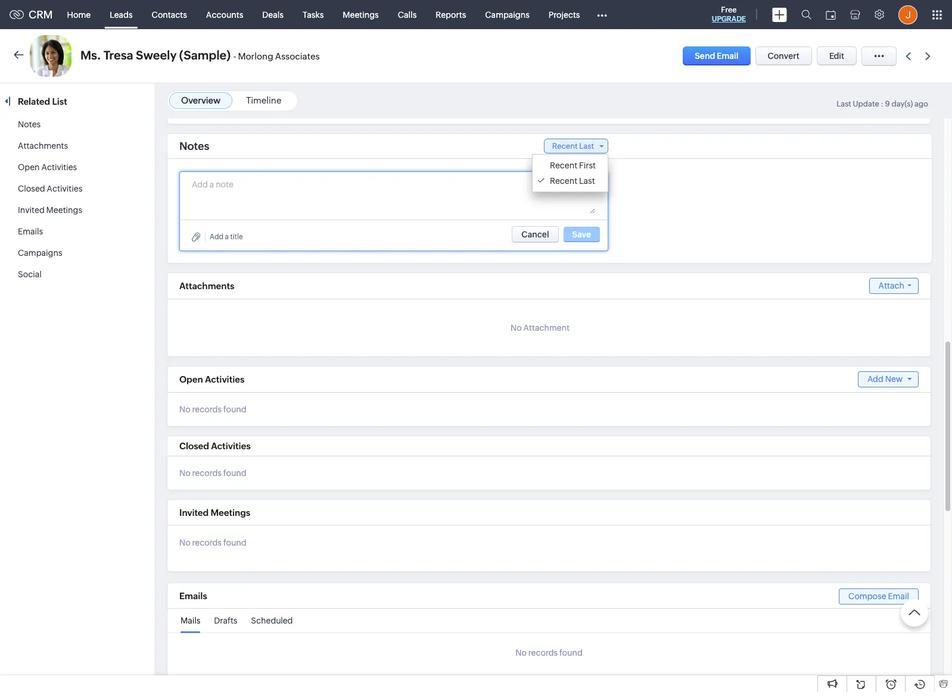 Task type: vqa. For each thing, say whether or not it's contained in the screenshot.
Campaign Source
no



Task type: describe. For each thing, give the bounding box(es) containing it.
first
[[579, 161, 596, 170]]

next record image
[[925, 52, 933, 60]]

invited meetings link
[[18, 206, 82, 215]]

closed activities link
[[18, 184, 82, 194]]

0 horizontal spatial meetings
[[46, 206, 82, 215]]

no for open activities
[[179, 405, 191, 415]]

meetings link
[[333, 0, 388, 29]]

1 horizontal spatial invited meetings
[[179, 508, 250, 518]]

1 vertical spatial last
[[579, 142, 594, 151]]

free upgrade
[[712, 5, 746, 23]]

projects link
[[539, 0, 590, 29]]

crm
[[29, 8, 53, 21]]

related
[[18, 97, 50, 107]]

-
[[233, 51, 236, 61]]

recent for recent last
[[550, 161, 577, 170]]

reports link
[[426, 0, 476, 29]]

overview
[[181, 95, 221, 105]]

create menu image
[[772, 7, 787, 22]]

notes link
[[18, 120, 41, 129]]

leads
[[110, 10, 133, 19]]

1 horizontal spatial invited
[[179, 508, 209, 518]]

morlong
[[238, 51, 273, 61]]

1 horizontal spatial meetings
[[211, 508, 250, 518]]

attach link
[[869, 278, 919, 294]]

recent for notes
[[552, 142, 578, 151]]

Other Modules field
[[590, 5, 615, 24]]

0 vertical spatial open
[[18, 163, 40, 172]]

attachments link
[[18, 141, 68, 151]]

convert
[[768, 51, 800, 61]]

email for send email
[[717, 51, 739, 61]]

sweely
[[136, 48, 177, 62]]

1 horizontal spatial closed
[[179, 442, 209, 452]]

0 vertical spatial invited meetings
[[18, 206, 82, 215]]

free
[[721, 5, 737, 14]]

recent first
[[550, 161, 596, 170]]

timeline link
[[246, 95, 281, 105]]

1 vertical spatial open activities
[[179, 375, 245, 385]]

deals
[[262, 10, 284, 19]]

0 horizontal spatial campaigns
[[18, 248, 62, 258]]

no for mails
[[515, 649, 527, 658]]

0 vertical spatial campaigns link
[[476, 0, 539, 29]]

tasks
[[303, 10, 324, 19]]

0 horizontal spatial emails
[[18, 227, 43, 237]]

update
[[853, 100, 879, 108]]

home link
[[58, 0, 100, 29]]

home
[[67, 10, 91, 19]]

1 vertical spatial campaigns link
[[18, 248, 62, 258]]

create menu element
[[765, 0, 794, 29]]

compose email
[[849, 592, 909, 602]]

day(s)
[[892, 100, 913, 108]]

tresa
[[104, 48, 133, 62]]

calls
[[398, 10, 417, 19]]

tasks link
[[293, 0, 333, 29]]

contacts link
[[142, 0, 197, 29]]

associates
[[275, 51, 320, 61]]

search image
[[801, 10, 812, 20]]

edit button
[[817, 46, 857, 66]]

previous record image
[[906, 52, 911, 60]]

0 vertical spatial notes
[[18, 120, 41, 129]]

0 vertical spatial last
[[837, 100, 851, 108]]

1 horizontal spatial open
[[179, 375, 203, 385]]

new
[[885, 375, 903, 384]]

social link
[[18, 270, 42, 279]]

calendar image
[[826, 10, 836, 19]]

title
[[230, 233, 243, 241]]

scheduled
[[251, 617, 293, 626]]

projects
[[549, 10, 580, 19]]

overview link
[[181, 95, 221, 105]]

0 horizontal spatial open activities
[[18, 163, 77, 172]]



Task type: locate. For each thing, give the bounding box(es) containing it.
1 horizontal spatial open activities
[[179, 375, 245, 385]]

1 vertical spatial open
[[179, 375, 203, 385]]

recent last down recent first
[[550, 176, 595, 186]]

calls link
[[388, 0, 426, 29]]

attachment
[[523, 324, 570, 333]]

0 vertical spatial closed
[[18, 184, 45, 194]]

1 vertical spatial invited meetings
[[179, 508, 250, 518]]

add a title
[[210, 233, 243, 241]]

add for add new
[[867, 375, 884, 384]]

email right compose
[[888, 592, 909, 602]]

no records found
[[179, 405, 246, 415], [179, 469, 246, 478], [179, 539, 246, 548], [515, 649, 583, 658]]

add
[[210, 233, 224, 241], [867, 375, 884, 384]]

None button
[[512, 226, 559, 243]]

email
[[717, 51, 739, 61], [888, 592, 909, 602]]

closed activities
[[18, 184, 82, 194], [179, 442, 251, 452]]

1 vertical spatial invited
[[179, 508, 209, 518]]

1 vertical spatial attachments
[[179, 281, 234, 291]]

1 horizontal spatial campaigns link
[[476, 0, 539, 29]]

last
[[837, 100, 851, 108], [579, 142, 594, 151], [579, 176, 595, 186]]

contacts
[[152, 10, 187, 19]]

1 vertical spatial add
[[867, 375, 884, 384]]

open activities
[[18, 163, 77, 172], [179, 375, 245, 385]]

campaigns link right reports
[[476, 0, 539, 29]]

campaigns link
[[476, 0, 539, 29], [18, 248, 62, 258]]

add new
[[867, 375, 903, 384]]

add for add a title
[[210, 233, 224, 241]]

0 vertical spatial add
[[210, 233, 224, 241]]

:
[[881, 100, 884, 108]]

campaigns down emails link
[[18, 248, 62, 258]]

0 vertical spatial email
[[717, 51, 739, 61]]

1 horizontal spatial notes
[[179, 140, 209, 153]]

1 horizontal spatial add
[[867, 375, 884, 384]]

1 vertical spatial notes
[[179, 140, 209, 153]]

ms. tresa sweely (sample) - morlong associates
[[80, 48, 320, 62]]

no attachment
[[511, 324, 570, 333]]

recent last
[[552, 142, 594, 151], [550, 176, 595, 186]]

1 vertical spatial closed
[[179, 442, 209, 452]]

1 horizontal spatial emails
[[179, 592, 207, 602]]

campaigns link down emails link
[[18, 248, 62, 258]]

send email button
[[683, 46, 750, 66]]

drafts
[[214, 617, 237, 626]]

deals link
[[253, 0, 293, 29]]

a
[[225, 233, 229, 241]]

Add a note text field
[[192, 178, 595, 214]]

recent up recent first
[[552, 142, 578, 151]]

1 vertical spatial recent
[[550, 161, 577, 170]]

0 horizontal spatial open
[[18, 163, 40, 172]]

1 vertical spatial email
[[888, 592, 909, 602]]

0 vertical spatial invited
[[18, 206, 45, 215]]

emails link
[[18, 227, 43, 237]]

0 vertical spatial meetings
[[343, 10, 379, 19]]

recent left 'first'
[[550, 161, 577, 170]]

timeline
[[246, 95, 281, 105]]

related list
[[18, 97, 69, 107]]

no
[[511, 324, 522, 333], [179, 405, 191, 415], [179, 469, 191, 478], [179, 539, 191, 548], [515, 649, 527, 658]]

closed
[[18, 184, 45, 194], [179, 442, 209, 452]]

reports
[[436, 10, 466, 19]]

social
[[18, 270, 42, 279]]

0 vertical spatial open activities
[[18, 163, 77, 172]]

convert button
[[755, 46, 812, 66]]

accounts
[[206, 10, 243, 19]]

last left the update
[[837, 100, 851, 108]]

0 vertical spatial emails
[[18, 227, 43, 237]]

emails down invited meetings link
[[18, 227, 43, 237]]

open activities link
[[18, 163, 77, 172]]

0 horizontal spatial add
[[210, 233, 224, 241]]

email for compose email
[[888, 592, 909, 602]]

crm link
[[10, 8, 53, 21]]

0 vertical spatial recent
[[552, 142, 578, 151]]

activities
[[41, 163, 77, 172], [47, 184, 82, 194], [205, 375, 245, 385], [211, 442, 251, 452]]

2 horizontal spatial meetings
[[343, 10, 379, 19]]

recent down recent first
[[550, 176, 577, 186]]

attachments down add a title
[[179, 281, 234, 291]]

invited meetings
[[18, 206, 82, 215], [179, 508, 250, 518]]

1 vertical spatial recent last
[[550, 176, 595, 186]]

0 horizontal spatial invited meetings
[[18, 206, 82, 215]]

compose
[[849, 592, 886, 602]]

notes
[[18, 120, 41, 129], [179, 140, 209, 153]]

accounts link
[[197, 0, 253, 29]]

campaigns right reports
[[485, 10, 530, 19]]

0 horizontal spatial email
[[717, 51, 739, 61]]

search element
[[794, 0, 819, 29]]

2 vertical spatial last
[[579, 176, 595, 186]]

0 horizontal spatial closed
[[18, 184, 45, 194]]

campaigns
[[485, 10, 530, 19], [18, 248, 62, 258]]

send email
[[695, 51, 739, 61]]

invited
[[18, 206, 45, 215], [179, 508, 209, 518]]

0 horizontal spatial notes
[[18, 120, 41, 129]]

0 vertical spatial closed activities
[[18, 184, 82, 194]]

ago
[[915, 100, 928, 108]]

2 vertical spatial recent
[[550, 176, 577, 186]]

1 vertical spatial closed activities
[[179, 442, 251, 452]]

open
[[18, 163, 40, 172], [179, 375, 203, 385]]

profile element
[[891, 0, 925, 29]]

add left a
[[210, 233, 224, 241]]

upgrade
[[712, 15, 746, 23]]

records
[[192, 405, 222, 415], [192, 469, 222, 478], [192, 539, 222, 548], [528, 649, 558, 658]]

0 vertical spatial recent last
[[552, 142, 594, 151]]

meetings
[[343, 10, 379, 19], [46, 206, 82, 215], [211, 508, 250, 518]]

list
[[52, 97, 67, 107]]

1 horizontal spatial campaigns
[[485, 10, 530, 19]]

1 horizontal spatial closed activities
[[179, 442, 251, 452]]

0 vertical spatial campaigns
[[485, 10, 530, 19]]

0 horizontal spatial closed activities
[[18, 184, 82, 194]]

1 vertical spatial campaigns
[[18, 248, 62, 258]]

notes down overview link
[[179, 140, 209, 153]]

email right send
[[717, 51, 739, 61]]

emails up the mails
[[179, 592, 207, 602]]

recent
[[552, 142, 578, 151], [550, 161, 577, 170], [550, 176, 577, 186]]

9
[[885, 100, 890, 108]]

0 vertical spatial attachments
[[18, 141, 68, 151]]

last update : 9 day(s) ago
[[837, 100, 928, 108]]

mails
[[181, 617, 200, 626]]

0 horizontal spatial campaigns link
[[18, 248, 62, 258]]

found
[[223, 405, 246, 415], [223, 469, 246, 478], [223, 539, 246, 548], [559, 649, 583, 658]]

1 horizontal spatial attachments
[[179, 281, 234, 291]]

attach
[[879, 281, 904, 291]]

1 vertical spatial emails
[[179, 592, 207, 602]]

send
[[695, 51, 715, 61]]

emails
[[18, 227, 43, 237], [179, 592, 207, 602]]

attachments
[[18, 141, 68, 151], [179, 281, 234, 291]]

0 horizontal spatial invited
[[18, 206, 45, 215]]

edit
[[829, 51, 844, 61]]

attachments up the open activities link
[[18, 141, 68, 151]]

notes down related
[[18, 120, 41, 129]]

last down 'first'
[[579, 176, 595, 186]]

leads link
[[100, 0, 142, 29]]

2 vertical spatial meetings
[[211, 508, 250, 518]]

ms.
[[80, 48, 101, 62]]

last up 'first'
[[579, 142, 594, 151]]

0 horizontal spatial attachments
[[18, 141, 68, 151]]

1 vertical spatial meetings
[[46, 206, 82, 215]]

recent last up recent first
[[552, 142, 594, 151]]

1 horizontal spatial email
[[888, 592, 909, 602]]

no for attachments
[[511, 324, 522, 333]]

add left new
[[867, 375, 884, 384]]

profile image
[[899, 5, 918, 24]]

(sample)
[[179, 48, 231, 62]]

email inside button
[[717, 51, 739, 61]]



